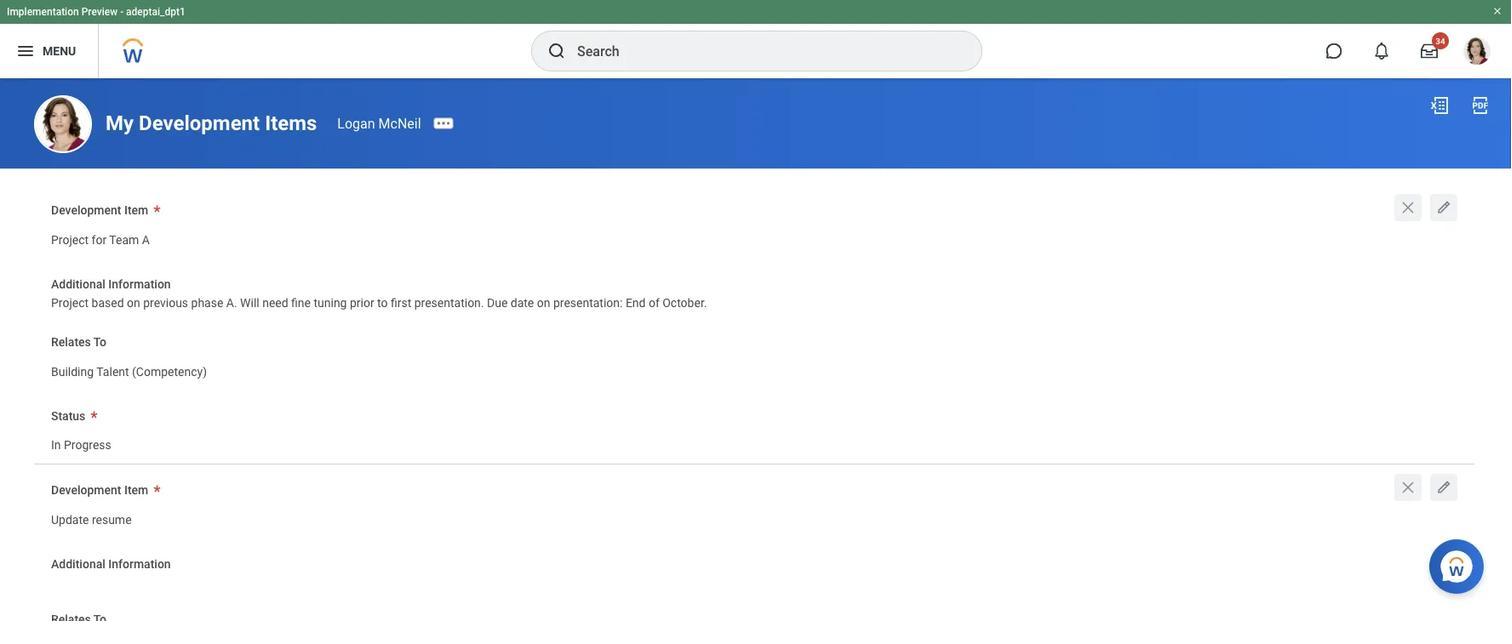 Task type: vqa. For each thing, say whether or not it's contained in the screenshot.
left exclamation circle image
no



Task type: locate. For each thing, give the bounding box(es) containing it.
additional inside additional information project based on previous phase a. will need fine tuning prior to first presentation. due date on presentation: end of october.
[[51, 277, 105, 291]]

1 vertical spatial information
[[108, 557, 171, 571]]

in
[[51, 439, 61, 453]]

edit image for project for team a
[[1436, 199, 1453, 216]]

project for team a
[[51, 233, 150, 247]]

resume
[[92, 513, 132, 527]]

my
[[106, 110, 134, 135]]

0 vertical spatial information
[[108, 277, 171, 291]]

1 vertical spatial development
[[51, 204, 121, 218]]

menu button
[[0, 24, 98, 78]]

Update resume text field
[[51, 503, 132, 533]]

1 vertical spatial additional
[[51, 557, 105, 571]]

development up update resume "text box"
[[51, 484, 121, 498]]

prior
[[350, 297, 374, 311]]

development right my
[[139, 110, 260, 135]]

edit image
[[1436, 199, 1453, 216], [1436, 479, 1453, 496]]

1 vertical spatial development item
[[51, 484, 148, 498]]

additional
[[51, 277, 105, 291], [51, 557, 105, 571]]

2 on from the left
[[537, 297, 550, 311]]

additional information
[[51, 557, 171, 571]]

will
[[240, 297, 259, 311]]

a.
[[226, 297, 237, 311]]

inbox large image
[[1421, 43, 1438, 60]]

project inside text field
[[51, 233, 89, 247]]

0 vertical spatial item
[[124, 204, 148, 218]]

talent
[[96, 365, 129, 379]]

development for update resume
[[51, 484, 121, 498]]

item up resume
[[124, 484, 148, 498]]

logan
[[337, 115, 375, 132]]

menu banner
[[0, 0, 1511, 78]]

development item for for
[[51, 204, 148, 218]]

1 edit image from the top
[[1436, 199, 1453, 216]]

project left based
[[51, 297, 89, 311]]

information up previous
[[108, 277, 171, 291]]

progress
[[64, 439, 111, 453]]

a
[[142, 233, 150, 247]]

tuning
[[314, 297, 347, 311]]

additional up based
[[51, 277, 105, 291]]

0 vertical spatial development item element
[[51, 222, 150, 253]]

additional for additional information project based on previous phase a. will need fine tuning prior to first presentation. due date on presentation: end of october.
[[51, 277, 105, 291]]

development item up project for team a text field
[[51, 204, 148, 218]]

item up a
[[124, 204, 148, 218]]

0 vertical spatial development item
[[51, 204, 148, 218]]

development
[[139, 110, 260, 135], [51, 204, 121, 218], [51, 484, 121, 498]]

1 vertical spatial x image
[[1400, 479, 1417, 496]]

information down resume
[[108, 557, 171, 571]]

2 additional from the top
[[51, 557, 105, 571]]

on
[[127, 297, 140, 311], [537, 297, 550, 311]]

additional down update at the left of the page
[[51, 557, 105, 571]]

close environment banner image
[[1493, 6, 1503, 16]]

0 vertical spatial project
[[51, 233, 89, 247]]

development item element
[[51, 222, 150, 253], [51, 502, 132, 533]]

information inside additional information project based on previous phase a. will need fine tuning prior to first presentation. due date on presentation: end of october.
[[108, 277, 171, 291]]

0 vertical spatial additional
[[51, 277, 105, 291]]

2 edit image from the top
[[1436, 479, 1453, 496]]

notifications large image
[[1373, 43, 1390, 60]]

1 additional from the top
[[51, 277, 105, 291]]

october.
[[663, 297, 707, 311]]

development item element containing project for team a
[[51, 222, 150, 253]]

update resume
[[51, 513, 132, 527]]

x image
[[1400, 199, 1417, 216], [1400, 479, 1417, 496]]

development up project for team a text field
[[51, 204, 121, 218]]

2 development item from the top
[[51, 484, 148, 498]]

1 on from the left
[[127, 297, 140, 311]]

1 information from the top
[[108, 277, 171, 291]]

based
[[92, 297, 124, 311]]

employee's photo (logan mcneil) image
[[34, 95, 92, 153]]

development item up update resume "text box"
[[51, 484, 148, 498]]

2 vertical spatial development
[[51, 484, 121, 498]]

1 vertical spatial development item element
[[51, 502, 132, 533]]

on right date
[[537, 297, 550, 311]]

1 horizontal spatial on
[[537, 297, 550, 311]]

update
[[51, 513, 89, 527]]

1 development item from the top
[[51, 204, 148, 218]]

information
[[108, 277, 171, 291], [108, 557, 171, 571]]

previous
[[143, 297, 188, 311]]

1 development item element from the top
[[51, 222, 150, 253]]

2 information from the top
[[108, 557, 171, 571]]

on right based
[[127, 297, 140, 311]]

end
[[626, 297, 646, 311]]

2 project from the top
[[51, 297, 89, 311]]

2 x image from the top
[[1400, 479, 1417, 496]]

item
[[124, 204, 148, 218], [124, 484, 148, 498]]

project left for
[[51, 233, 89, 247]]

relates
[[51, 335, 91, 350]]

menu
[[43, 44, 76, 58]]

x image for project for team a
[[1400, 199, 1417, 216]]

0 vertical spatial edit image
[[1436, 199, 1453, 216]]

of
[[649, 297, 660, 311]]

1 item from the top
[[124, 204, 148, 218]]

development item element containing update resume
[[51, 502, 132, 533]]

1 project from the top
[[51, 233, 89, 247]]

profile logan mcneil image
[[1464, 37, 1491, 68]]

1 vertical spatial item
[[124, 484, 148, 498]]

1 x image from the top
[[1400, 199, 1417, 216]]

item for project for team a
[[124, 204, 148, 218]]

need
[[262, 297, 288, 311]]

0 horizontal spatial on
[[127, 297, 140, 311]]

preview
[[81, 6, 118, 18]]

2 item from the top
[[124, 484, 148, 498]]

In Progress text field
[[51, 428, 111, 458]]

0 vertical spatial x image
[[1400, 199, 1417, 216]]

my development items
[[106, 110, 317, 135]]

1 vertical spatial edit image
[[1436, 479, 1453, 496]]

project
[[51, 233, 89, 247], [51, 297, 89, 311]]

search image
[[547, 41, 567, 61]]

1 vertical spatial project
[[51, 297, 89, 311]]

for
[[92, 233, 107, 247]]

implementation preview -   adeptai_dpt1
[[7, 6, 185, 18]]

development item
[[51, 204, 148, 218], [51, 484, 148, 498]]

2 development item element from the top
[[51, 502, 132, 533]]

relates to element
[[51, 354, 207, 385]]



Task type: describe. For each thing, give the bounding box(es) containing it.
x image for update resume
[[1400, 479, 1417, 496]]

(competency)
[[132, 365, 207, 379]]

additional information project based on previous phase a. will need fine tuning prior to first presentation. due date on presentation: end of october.
[[51, 277, 707, 311]]

development item element for the x icon associated with project for team a
[[51, 222, 150, 253]]

building
[[51, 365, 94, 379]]

edit image for update resume
[[1436, 479, 1453, 496]]

34
[[1436, 36, 1446, 46]]

export to excel image
[[1430, 95, 1450, 116]]

Search Workday  search field
[[577, 32, 947, 70]]

34 button
[[1411, 32, 1449, 70]]

due
[[487, 297, 508, 311]]

development item element for the x icon associated with update resume
[[51, 502, 132, 533]]

information for additional information project based on previous phase a. will need fine tuning prior to first presentation. due date on presentation: end of october.
[[108, 277, 171, 291]]

presentation.
[[414, 297, 484, 311]]

additional for additional information
[[51, 557, 105, 571]]

item for update resume
[[124, 484, 148, 498]]

relates to
[[51, 335, 106, 350]]

presentation:
[[553, 297, 623, 311]]

status
[[51, 409, 85, 423]]

adeptai_dpt1
[[126, 6, 185, 18]]

to
[[377, 297, 388, 311]]

in progress
[[51, 439, 111, 453]]

date
[[511, 297, 534, 311]]

information for additional information
[[108, 557, 171, 571]]

my development items main content
[[0, 78, 1511, 622]]

logan mcneil link
[[337, 115, 421, 132]]

mcneil
[[379, 115, 421, 132]]

Building Talent (Competency) text field
[[51, 355, 207, 384]]

team
[[109, 233, 139, 247]]

development item for resume
[[51, 484, 148, 498]]

view printable version (pdf) image
[[1470, 95, 1491, 116]]

justify image
[[15, 41, 36, 61]]

0 vertical spatial development
[[139, 110, 260, 135]]

implementation
[[7, 6, 79, 18]]

Project for Team A text field
[[51, 223, 150, 252]]

project inside additional information project based on previous phase a. will need fine tuning prior to first presentation. due date on presentation: end of october.
[[51, 297, 89, 311]]

fine
[[291, 297, 311, 311]]

building talent (competency)
[[51, 365, 207, 379]]

development for project for team a
[[51, 204, 121, 218]]

first
[[391, 297, 411, 311]]

phase
[[191, 297, 223, 311]]

to
[[94, 335, 106, 350]]

status element
[[51, 428, 111, 459]]

-
[[120, 6, 124, 18]]

items
[[265, 110, 317, 135]]

logan mcneil
[[337, 115, 421, 132]]



